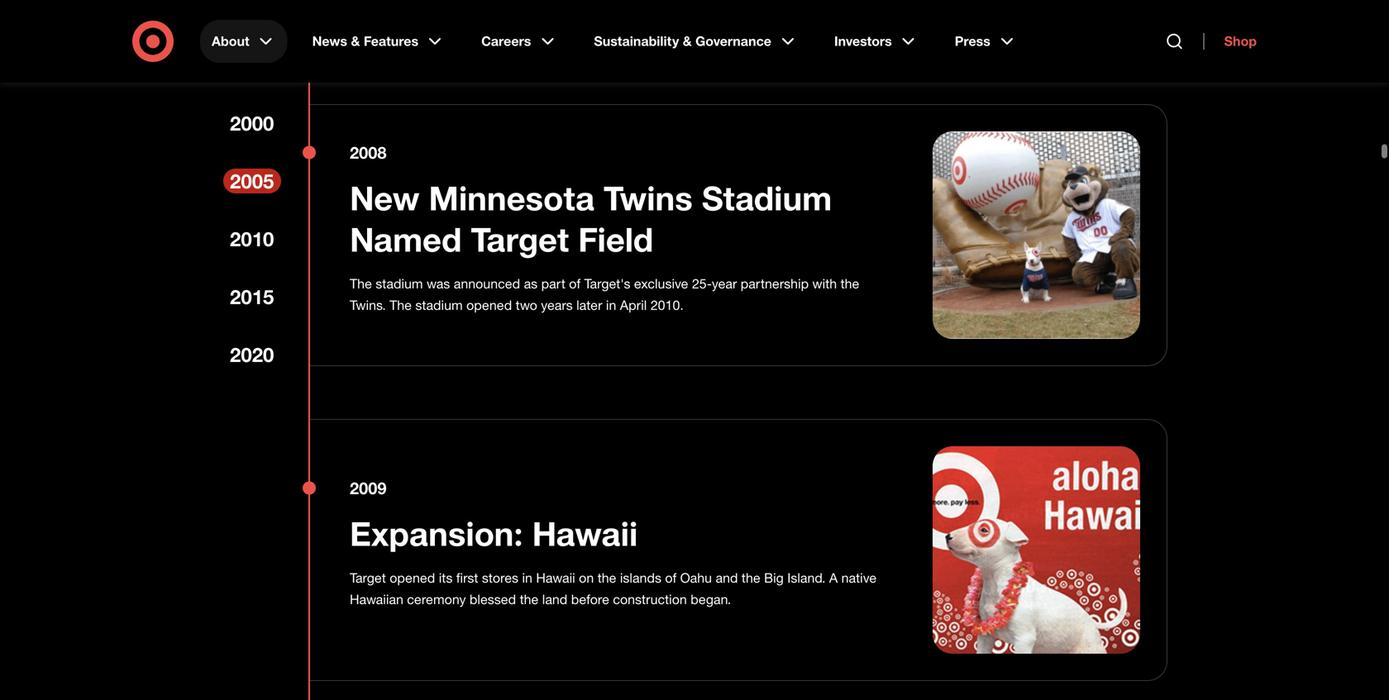 Task type: locate. For each thing, give the bounding box(es) containing it.
news & features
[[312, 33, 419, 49]]

0 horizontal spatial target
[[350, 570, 386, 586]]

1 horizontal spatial opened
[[467, 297, 512, 313]]

of inside the 'target opened its first stores in hawaii on the islands of oahu and the big island. a native hawaiian ceremony blessed the land before construction began.'
[[665, 570, 677, 586]]

0 horizontal spatial opened
[[390, 570, 435, 586]]

news & features link
[[301, 20, 457, 63]]

as
[[524, 276, 538, 292]]

about
[[212, 33, 249, 49]]

0 horizontal spatial the
[[350, 276, 372, 292]]

0 vertical spatial stadium
[[376, 276, 423, 292]]

islands
[[620, 570, 662, 586]]

the up twins. on the top of the page
[[350, 276, 372, 292]]

opened inside the 'target opened its first stores in hawaii on the islands of oahu and the big island. a native hawaiian ceremony blessed the land before construction began.'
[[390, 570, 435, 586]]

field
[[578, 219, 654, 260]]

2000 link
[[223, 111, 281, 136]]

0 vertical spatial opened
[[467, 297, 512, 313]]

2 & from the left
[[683, 33, 692, 49]]

& for features
[[351, 33, 360, 49]]

the right with
[[841, 276, 860, 292]]

of left oahu
[[665, 570, 677, 586]]

in right later
[[606, 297, 616, 313]]

1 horizontal spatial &
[[683, 33, 692, 49]]

1 vertical spatial the
[[390, 297, 412, 313]]

sustainability & governance link
[[583, 20, 810, 63]]

blessed
[[470, 592, 516, 608]]

in right stores
[[522, 570, 533, 586]]

was
[[427, 276, 450, 292]]

hawaii up on
[[532, 514, 638, 554]]

1 vertical spatial opened
[[390, 570, 435, 586]]

0 horizontal spatial in
[[522, 570, 533, 586]]

0 horizontal spatial of
[[569, 276, 581, 292]]

careers
[[481, 33, 531, 49]]

the right twins. on the top of the page
[[390, 297, 412, 313]]

1 horizontal spatial in
[[606, 297, 616, 313]]

new
[[350, 178, 420, 218]]

opened up 'ceremony'
[[390, 570, 435, 586]]

press link
[[943, 20, 1029, 63]]

1 horizontal spatial of
[[665, 570, 677, 586]]

1 vertical spatial stadium
[[416, 297, 463, 313]]

investors
[[834, 33, 892, 49]]

the
[[350, 276, 372, 292], [390, 297, 412, 313]]

1 vertical spatial in
[[522, 570, 533, 586]]

years
[[541, 297, 573, 313]]

1 & from the left
[[351, 33, 360, 49]]

began.
[[691, 592, 731, 608]]

2015 link
[[223, 285, 281, 309]]

opened down announced
[[467, 297, 512, 313]]

minnesota
[[429, 178, 595, 218]]

& inside 'link'
[[683, 33, 692, 49]]

its
[[439, 570, 453, 586]]

0 vertical spatial of
[[569, 276, 581, 292]]

2010 link
[[223, 227, 281, 251]]

hawaii
[[532, 514, 638, 554], [536, 570, 575, 586]]

1 horizontal spatial target
[[471, 219, 569, 260]]

in inside the 'target opened its first stores in hawaii on the islands of oahu and the big island. a native hawaiian ceremony blessed the land before construction began.'
[[522, 570, 533, 586]]

the left big
[[742, 570, 761, 586]]

twins
[[604, 178, 693, 218]]

2009
[[350, 478, 387, 498]]

target up hawaiian
[[350, 570, 386, 586]]

the
[[841, 276, 860, 292], [598, 570, 617, 586], [742, 570, 761, 586], [520, 592, 539, 608]]

about link
[[200, 20, 288, 63]]

in
[[606, 297, 616, 313], [522, 570, 533, 586]]

april
[[620, 297, 647, 313]]

stadium up twins. on the top of the page
[[376, 276, 423, 292]]

target inside the new minnesota twins stadium named target field
[[471, 219, 569, 260]]

&
[[351, 33, 360, 49], [683, 33, 692, 49]]

target down minnesota
[[471, 219, 569, 260]]

0 vertical spatial in
[[606, 297, 616, 313]]

2015
[[230, 285, 274, 309]]

land
[[542, 592, 568, 608]]

0 vertical spatial the
[[350, 276, 372, 292]]

target
[[471, 219, 569, 260], [350, 570, 386, 586]]

features
[[364, 33, 419, 49]]

2008
[[350, 143, 387, 163]]

hawaii up land
[[536, 570, 575, 586]]

shop link
[[1204, 33, 1257, 50]]

on
[[579, 570, 594, 586]]

opened
[[467, 297, 512, 313], [390, 570, 435, 586]]

of right part
[[569, 276, 581, 292]]

0 vertical spatial hawaii
[[532, 514, 638, 554]]

and
[[716, 570, 738, 586]]

of
[[569, 276, 581, 292], [665, 570, 677, 586]]

2005 link
[[223, 169, 281, 194]]

2005
[[230, 169, 274, 193]]

2010
[[230, 227, 274, 251]]

1 vertical spatial hawaii
[[536, 570, 575, 586]]

the left land
[[520, 592, 539, 608]]

& left 'governance'
[[683, 33, 692, 49]]

new minnesota twins stadium named target field
[[350, 178, 832, 260]]

target opened its first stores in hawaii on the islands of oahu and the big island. a native hawaiian ceremony blessed the land before construction began.
[[350, 570, 877, 608]]

stadium down was
[[416, 297, 463, 313]]

1 vertical spatial target
[[350, 570, 386, 586]]

1 vertical spatial of
[[665, 570, 677, 586]]

0 horizontal spatial &
[[351, 33, 360, 49]]

stadium
[[376, 276, 423, 292], [416, 297, 463, 313]]

& right news
[[351, 33, 360, 49]]

0 vertical spatial target
[[471, 219, 569, 260]]

2020 link
[[223, 342, 281, 367]]

careers link
[[470, 20, 569, 63]]



Task type: vqa. For each thing, say whether or not it's contained in the screenshot.
the rightmost same-
no



Task type: describe. For each thing, give the bounding box(es) containing it.
stores
[[482, 570, 519, 586]]

2000
[[230, 111, 274, 135]]

target's
[[584, 276, 631, 292]]

& for governance
[[683, 33, 692, 49]]

2010.
[[651, 297, 684, 313]]

shop
[[1225, 33, 1257, 49]]

expansion: hawaii
[[350, 514, 638, 554]]

sustainability & governance
[[594, 33, 772, 49]]

target inside the 'target opened its first stores in hawaii on the islands of oahu and the big island. a native hawaiian ceremony blessed the land before construction began.'
[[350, 570, 386, 586]]

twins.
[[350, 297, 386, 313]]

hawaii inside the 'target opened its first stores in hawaii on the islands of oahu and the big island. a native hawaiian ceremony blessed the land before construction began.'
[[536, 570, 575, 586]]

native
[[842, 570, 877, 586]]

partnership
[[741, 276, 809, 292]]

a
[[829, 570, 838, 586]]

two
[[516, 297, 537, 313]]

a mascot and a baseball player on a field image
[[933, 131, 1141, 339]]

later
[[577, 297, 602, 313]]

the inside the stadium was announced as part of target's exclusive 25-year partnership with the twins. the stadium opened two years later in april 2010.
[[841, 276, 860, 292]]

announced
[[454, 276, 520, 292]]

first
[[456, 570, 478, 586]]

construction
[[613, 592, 687, 608]]

the right on
[[598, 570, 617, 586]]

named
[[350, 219, 462, 260]]

news
[[312, 33, 347, 49]]

25-
[[692, 276, 712, 292]]

oahu
[[680, 570, 712, 586]]

big
[[764, 570, 784, 586]]

with
[[813, 276, 837, 292]]

2020
[[230, 343, 274, 367]]

the stadium was announced as part of target's exclusive 25-year partnership with the twins. the stadium opened two years later in april 2010.
[[350, 276, 860, 313]]

investors link
[[823, 20, 930, 63]]

part
[[541, 276, 566, 292]]

year
[[712, 276, 737, 292]]

sustainability
[[594, 33, 679, 49]]

exclusive
[[634, 276, 689, 292]]

hawaiian
[[350, 592, 404, 608]]

expansion:
[[350, 514, 523, 554]]

governance
[[696, 33, 772, 49]]

of inside the stadium was announced as part of target's exclusive 25-year partnership with the twins. the stadium opened two years later in april 2010.
[[569, 276, 581, 292]]

in inside the stadium was announced as part of target's exclusive 25-year partnership with the twins. the stadium opened two years later in april 2010.
[[606, 297, 616, 313]]

ceremony
[[407, 592, 466, 608]]

stadium
[[702, 178, 832, 218]]

before
[[571, 592, 609, 608]]

opened inside the stadium was announced as part of target's exclusive 25-year partnership with the twins. the stadium opened two years later in april 2010.
[[467, 297, 512, 313]]

a dog wearing a garment image
[[933, 447, 1141, 654]]

press
[[955, 33, 991, 49]]

island.
[[788, 570, 826, 586]]

1 horizontal spatial the
[[390, 297, 412, 313]]



